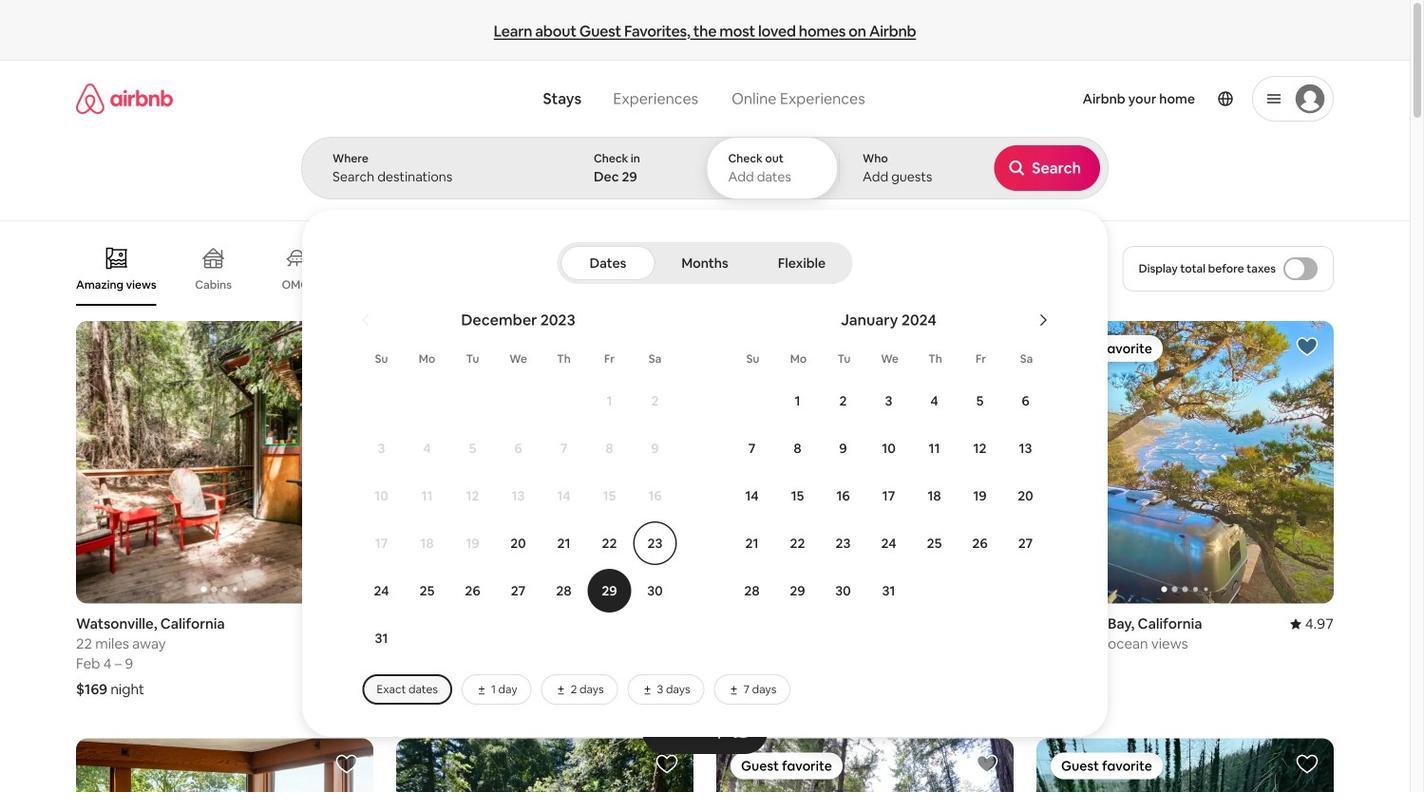 Task type: locate. For each thing, give the bounding box(es) containing it.
tab panel
[[301, 137, 1424, 737]]

add to wishlist: aptos, california image
[[335, 753, 358, 776]]

4.89 out of 5 average rating image
[[329, 615, 373, 633]]

group
[[76, 232, 1008, 306], [76, 321, 373, 604], [396, 321, 694, 604], [716, 321, 1014, 604], [1037, 321, 1334, 604], [76, 739, 373, 792], [396, 739, 694, 792], [716, 739, 1014, 792], [1037, 739, 1334, 792]]

add to wishlist: santa cruz, california image
[[656, 335, 678, 358]]

add to wishlist: boulder creek, california image
[[1296, 753, 1319, 776]]

None search field
[[301, 61, 1424, 737]]

profile element
[[895, 61, 1334, 137]]

4.97 out of 5 average rating image
[[1290, 615, 1334, 633]]

tab list
[[561, 242, 849, 284]]



Task type: describe. For each thing, give the bounding box(es) containing it.
add to wishlist: los gatos, california image
[[976, 335, 999, 358]]

add to wishlist: felton, california image
[[976, 753, 999, 776]]

calendar application
[[324, 290, 1424, 667]]

Search destinations field
[[333, 168, 540, 185]]

add to wishlist: half moon bay, california image
[[1296, 335, 1319, 358]]

what can we help you find? tab list
[[528, 78, 715, 120]]

add to wishlist: soquel, california image
[[656, 753, 678, 776]]



Task type: vqa. For each thing, say whether or not it's contained in the screenshot.
the Add to wishlist: Los Gatos, California 'image' on the right top of the page
yes



